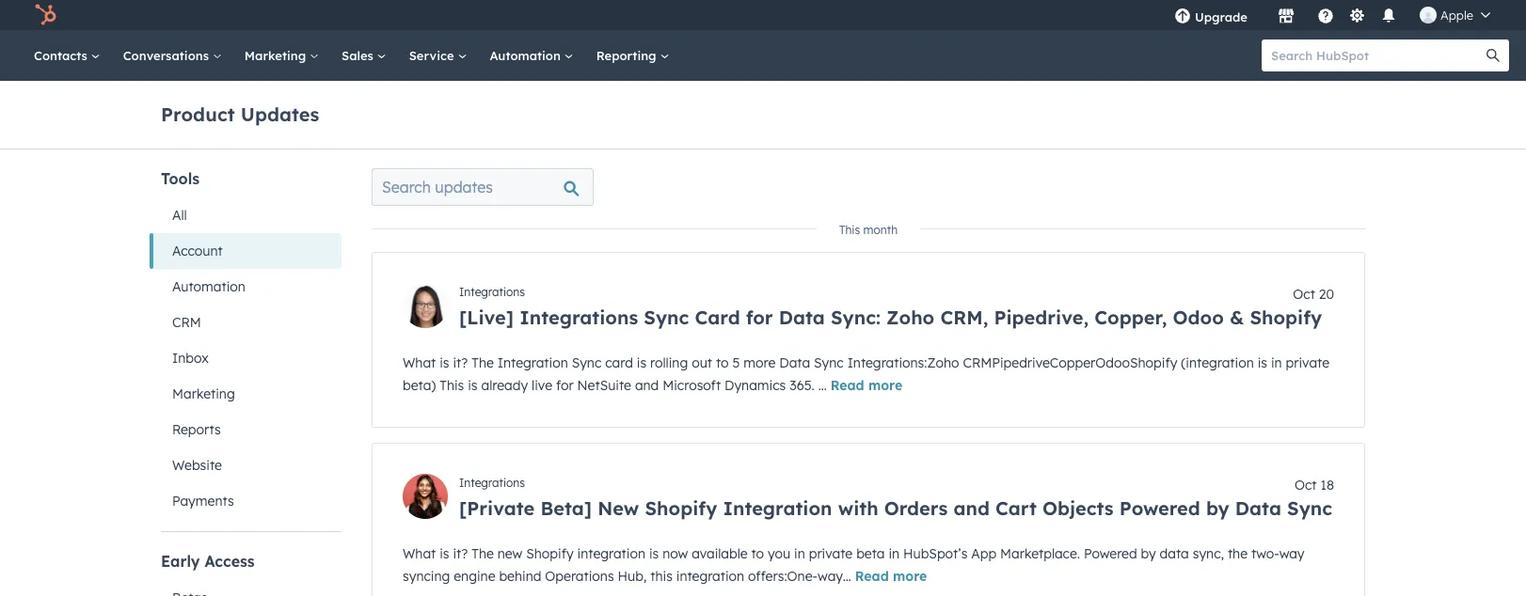 Task type: describe. For each thing, give the bounding box(es) containing it.
month
[[863, 223, 898, 237]]

1 horizontal spatial marketing
[[244, 48, 310, 63]]

search button
[[1477, 40, 1509, 72]]

now
[[662, 546, 688, 562]]

website link
[[150, 448, 342, 484]]

18
[[1320, 477, 1334, 493]]

1 vertical spatial marketing link
[[150, 376, 342, 412]]

365.
[[790, 377, 815, 394]]

more for with
[[893, 568, 927, 585]]

2 vertical spatial data
[[1235, 497, 1281, 520]]

5
[[732, 355, 740, 371]]

[live]
[[459, 306, 514, 329]]

early
[[161, 552, 200, 571]]

more for data
[[868, 377, 902, 394]]

bob builder image
[[1420, 7, 1437, 24]]

oct 20
[[1293, 286, 1334, 302]]

for inside what is it? the integration sync card is rolling out to 5 more data sync integrations:zoho crmpipedrivecopperodooshopify (integration is in private beta) this is already live for netsuite and microsoft dynamics 365. …
[[556, 377, 574, 394]]

you
[[768, 546, 790, 562]]

access
[[205, 552, 255, 571]]

(integration
[[1181, 355, 1254, 371]]

upgrade
[[1195, 9, 1248, 24]]

reports link
[[150, 412, 342, 448]]

1 vertical spatial integrations
[[520, 306, 638, 329]]

tools element
[[150, 168, 342, 519]]

way
[[1279, 546, 1305, 562]]

1 vertical spatial automation link
[[150, 269, 342, 305]]

0 vertical spatial automation link
[[478, 30, 585, 81]]

updates
[[241, 102, 319, 126]]

payments link
[[150, 484, 342, 519]]

data
[[1160, 546, 1189, 562]]

settings link
[[1345, 5, 1369, 25]]

inbox
[[172, 350, 209, 366]]

crm
[[172, 314, 201, 331]]

operations
[[545, 568, 614, 585]]

integration for shopify
[[723, 497, 832, 520]]

what is it? the integration sync card is rolling out to 5 more data sync integrations:zoho crmpipedrivecopperodooshopify (integration is in private beta) this is already live for netsuite and microsoft dynamics 365. …
[[403, 355, 1329, 394]]

0 vertical spatial marketing link
[[233, 30, 330, 81]]

notifications image
[[1380, 8, 1397, 25]]

0 vertical spatial data
[[779, 306, 825, 329]]

private inside what is it? the integration sync card is rolling out to 5 more data sync integrations:zoho crmpipedrivecopperodooshopify (integration is in private beta) this is already live for netsuite and microsoft dynamics 365. …
[[1286, 355, 1329, 371]]

contacts link
[[23, 30, 112, 81]]

sales link
[[330, 30, 398, 81]]

read more for orders
[[855, 568, 927, 585]]

to for integration
[[751, 546, 764, 562]]

1 horizontal spatial this
[[839, 223, 860, 237]]

conversations link
[[112, 30, 233, 81]]

what for [private beta] new shopify integration with orders and cart objects powered by data sync
[[403, 546, 436, 562]]

objects
[[1042, 497, 1114, 520]]

[private beta] new shopify integration with orders and cart objects powered by data sync
[[459, 497, 1332, 520]]

account
[[172, 243, 223, 259]]

all link
[[150, 198, 342, 233]]

sync,
[[1193, 546, 1224, 562]]

the for [live] integrations sync card for data sync: zoho crm, pipedrive, copper, odoo & shopify
[[472, 355, 494, 371]]

offers:one-
[[748, 568, 818, 585]]

marketplaces image
[[1278, 8, 1295, 25]]

zoho
[[886, 306, 935, 329]]

cart
[[995, 497, 1037, 520]]

contacts
[[34, 48, 91, 63]]

settings image
[[1349, 8, 1366, 25]]

automation inside tools element
[[172, 278, 245, 295]]

product
[[161, 102, 235, 126]]

pipedrive,
[[994, 306, 1089, 329]]

sync down oct 18
[[1287, 497, 1332, 520]]

beta]
[[541, 497, 592, 520]]

product updates
[[161, 102, 319, 126]]

hubspot link
[[23, 4, 71, 26]]

menu containing apple
[[1161, 0, 1503, 30]]

early access element
[[150, 551, 342, 597]]

marketplaces button
[[1266, 0, 1306, 30]]

Search HubSpot search field
[[1262, 40, 1492, 72]]

oct 18
[[1295, 477, 1334, 493]]

1 horizontal spatial by
[[1206, 497, 1229, 520]]

Search updates search field
[[372, 168, 594, 206]]

crmpipedrivecopperodooshopify
[[963, 355, 1177, 371]]

marketplace.
[[1000, 546, 1080, 562]]

app
[[971, 546, 996, 562]]

new
[[598, 497, 639, 520]]

integration for the
[[497, 355, 568, 371]]

2 horizontal spatial shopify
[[1250, 306, 1322, 329]]

help button
[[1310, 0, 1342, 30]]

card
[[695, 306, 740, 329]]

card
[[605, 355, 633, 371]]

[live] integrations sync card for data sync: zoho crm, pipedrive, copper, odoo & shopify
[[459, 306, 1322, 329]]

oct for sync
[[1295, 477, 1317, 493]]

reporting link
[[585, 30, 681, 81]]

read more button for sync:
[[830, 374, 902, 397]]

rolling
[[650, 355, 688, 371]]

1 horizontal spatial shopify
[[645, 497, 717, 520]]

the for [private beta] new shopify integration with orders and cart objects powered by data sync
[[472, 546, 494, 562]]

odoo
[[1173, 306, 1224, 329]]

engine
[[454, 568, 495, 585]]

what is it? the new shopify integration is now available to you in private beta in hubspot's app marketplace.  powered by data sync, the two-way syncing engine behind operations hub, this integration offers:one-way…
[[403, 546, 1305, 585]]

0 vertical spatial powered
[[1119, 497, 1200, 520]]

apple
[[1440, 7, 1473, 23]]

inbox link
[[150, 341, 342, 376]]



Task type: vqa. For each thing, say whether or not it's contained in the screenshot.
"Automation" Link
yes



Task type: locate. For each thing, give the bounding box(es) containing it.
0 horizontal spatial marketing
[[172, 386, 235, 402]]

this
[[839, 223, 860, 237], [440, 377, 464, 394]]

what inside what is it? the new shopify integration is now available to you in private beta in hubspot's app marketplace.  powered by data sync, the two-way syncing engine behind operations hub, this integration offers:one-way…
[[403, 546, 436, 562]]

and down the rolling
[[635, 377, 659, 394]]

1 vertical spatial and
[[954, 497, 990, 520]]

sales
[[342, 48, 377, 63]]

1 horizontal spatial integration
[[723, 497, 832, 520]]

0 vertical spatial oct
[[1293, 286, 1315, 302]]

for right card
[[746, 306, 773, 329]]

the up engine
[[472, 546, 494, 562]]

[private
[[459, 497, 535, 520]]

microsoft
[[663, 377, 721, 394]]

&
[[1230, 306, 1244, 329]]

the inside what is it? the integration sync card is rolling out to 5 more data sync integrations:zoho crmpipedrivecopperodooshopify (integration is in private beta) this is already live for netsuite and microsoft dynamics 365. …
[[472, 355, 494, 371]]

1 vertical spatial shopify
[[645, 497, 717, 520]]

private down oct 20
[[1286, 355, 1329, 371]]

0 vertical spatial integrations
[[459, 285, 525, 299]]

0 vertical spatial to
[[716, 355, 729, 371]]

1 vertical spatial it?
[[453, 546, 468, 562]]

more up dynamics
[[744, 355, 776, 371]]

in right the you
[[794, 546, 805, 562]]

1 vertical spatial automation
[[172, 278, 245, 295]]

and
[[635, 377, 659, 394], [954, 497, 990, 520]]

by up the sync,
[[1206, 497, 1229, 520]]

it? for [live] integrations sync card for data sync: zoho crm, pipedrive, copper, odoo & shopify
[[453, 355, 468, 371]]

marketing link up reports
[[150, 376, 342, 412]]

0 vertical spatial it?
[[453, 355, 468, 371]]

in inside what is it? the integration sync card is rolling out to 5 more data sync integrations:zoho crmpipedrivecopperodooshopify (integration is in private beta) this is already live for netsuite and microsoft dynamics 365. …
[[1271, 355, 1282, 371]]

0 horizontal spatial integration
[[577, 546, 645, 562]]

1 horizontal spatial automation
[[490, 48, 564, 63]]

behind
[[499, 568, 541, 585]]

this right the beta)
[[440, 377, 464, 394]]

in right beta
[[889, 546, 900, 562]]

it?
[[453, 355, 468, 371], [453, 546, 468, 562]]

data inside what is it? the integration sync card is rolling out to 5 more data sync integrations:zoho crmpipedrivecopperodooshopify (integration is in private beta) this is already live for netsuite and microsoft dynamics 365. …
[[779, 355, 810, 371]]

2 it? from the top
[[453, 546, 468, 562]]

1 vertical spatial read
[[855, 568, 889, 585]]

powered up data on the right bottom
[[1119, 497, 1200, 520]]

and left cart
[[954, 497, 990, 520]]

read right …
[[830, 377, 864, 394]]

what for [live] integrations sync card for data sync: zoho crm, pipedrive, copper, odoo & shopify
[[403, 355, 436, 371]]

notifications button
[[1373, 0, 1405, 30]]

upgrade image
[[1174, 8, 1191, 25]]

oct left 20
[[1293, 286, 1315, 302]]

hubspot's
[[903, 546, 968, 562]]

0 vertical spatial integration
[[497, 355, 568, 371]]

1 vertical spatial integration
[[676, 568, 744, 585]]

2 the from the top
[[472, 546, 494, 562]]

sync up the rolling
[[644, 306, 689, 329]]

tools
[[161, 169, 200, 188]]

1 horizontal spatial and
[[954, 497, 990, 520]]

out
[[692, 355, 712, 371]]

read more down integrations:zoho
[[830, 377, 902, 394]]

1 vertical spatial data
[[779, 355, 810, 371]]

1 the from the top
[[472, 355, 494, 371]]

more down hubspot's
[[893, 568, 927, 585]]

integrations up [live]
[[459, 285, 525, 299]]

two-
[[1251, 546, 1279, 562]]

0 vertical spatial for
[[746, 306, 773, 329]]

what up the beta)
[[403, 355, 436, 371]]

0 vertical spatial more
[[744, 355, 776, 371]]

…
[[818, 377, 827, 394]]

0 vertical spatial automation
[[490, 48, 564, 63]]

0 vertical spatial the
[[472, 355, 494, 371]]

0 vertical spatial this
[[839, 223, 860, 237]]

read more down beta
[[855, 568, 927, 585]]

service link
[[398, 30, 478, 81]]

1 vertical spatial private
[[809, 546, 853, 562]]

more down integrations:zoho
[[868, 377, 902, 394]]

hub,
[[618, 568, 647, 585]]

automation down account
[[172, 278, 245, 295]]

payments
[[172, 493, 234, 509]]

what
[[403, 355, 436, 371], [403, 546, 436, 562]]

0 horizontal spatial automation link
[[150, 269, 342, 305]]

marketing up reports
[[172, 386, 235, 402]]

this inside what is it? the integration sync card is rolling out to 5 more data sync integrations:zoho crmpipedrivecopperodooshopify (integration is in private beta) this is already live for netsuite and microsoft dynamics 365. …
[[440, 377, 464, 394]]

0 horizontal spatial to
[[716, 355, 729, 371]]

read for orders
[[855, 568, 889, 585]]

1 horizontal spatial to
[[751, 546, 764, 562]]

2 vertical spatial integrations
[[459, 476, 525, 490]]

what inside what is it? the integration sync card is rolling out to 5 more data sync integrations:zoho crmpipedrivecopperodooshopify (integration is in private beta) this is already live for netsuite and microsoft dynamics 365. …
[[403, 355, 436, 371]]

more inside what is it? the integration sync card is rolling out to 5 more data sync integrations:zoho crmpipedrivecopperodooshopify (integration is in private beta) this is already live for netsuite and microsoft dynamics 365. …
[[744, 355, 776, 371]]

0 horizontal spatial integration
[[497, 355, 568, 371]]

help image
[[1317, 8, 1334, 25]]

integrations up [private
[[459, 476, 525, 490]]

dynamics
[[724, 377, 786, 394]]

it? inside what is it? the new shopify integration is now available to you in private beta in hubspot's app marketplace.  powered by data sync, the two-way syncing engine behind operations hub, this integration offers:one-way…
[[453, 546, 468, 562]]

netsuite
[[577, 377, 631, 394]]

copper,
[[1094, 306, 1167, 329]]

crm,
[[940, 306, 988, 329]]

conversations
[[123, 48, 212, 63]]

marketing link
[[233, 30, 330, 81], [150, 376, 342, 412]]

0 vertical spatial marketing
[[244, 48, 310, 63]]

1 horizontal spatial in
[[889, 546, 900, 562]]

0 vertical spatial what
[[403, 355, 436, 371]]

to inside what is it? the new shopify integration is now available to you in private beta in hubspot's app marketplace.  powered by data sync, the two-way syncing engine behind operations hub, this integration offers:one-way…
[[751, 546, 764, 562]]

1 it? from the top
[[453, 355, 468, 371]]

reporting
[[596, 48, 660, 63]]

1 vertical spatial powered
[[1084, 546, 1137, 562]]

integration up the you
[[723, 497, 832, 520]]

read down beta
[[855, 568, 889, 585]]

apple button
[[1408, 0, 1502, 30]]

read more button for orders
[[855, 565, 927, 588]]

search image
[[1487, 49, 1500, 62]]

beta
[[856, 546, 885, 562]]

integrations:zoho
[[847, 355, 959, 371]]

sync
[[644, 306, 689, 329], [572, 355, 601, 371], [814, 355, 844, 371], [1287, 497, 1332, 520]]

it? for [private beta] new shopify integration with orders and cart objects powered by data sync
[[453, 546, 468, 562]]

this month
[[839, 223, 898, 237]]

integrations for integrations
[[459, 285, 525, 299]]

0 vertical spatial read more
[[830, 377, 902, 394]]

service
[[409, 48, 458, 63]]

the
[[472, 355, 494, 371], [472, 546, 494, 562]]

data up 365.
[[779, 355, 810, 371]]

0 vertical spatial private
[[1286, 355, 1329, 371]]

beta)
[[403, 377, 436, 394]]

1 vertical spatial by
[[1141, 546, 1156, 562]]

it? down [live]
[[453, 355, 468, 371]]

1 what from the top
[[403, 355, 436, 371]]

marketing up updates
[[244, 48, 310, 63]]

integration down available
[[676, 568, 744, 585]]

already
[[481, 377, 528, 394]]

all
[[172, 207, 187, 223]]

0 vertical spatial read
[[830, 377, 864, 394]]

it? inside what is it? the integration sync card is rolling out to 5 more data sync integrations:zoho crmpipedrivecopperodooshopify (integration is in private beta) this is already live for netsuite and microsoft dynamics 365. …
[[453, 355, 468, 371]]

0 horizontal spatial private
[[809, 546, 853, 562]]

reports
[[172, 422, 221, 438]]

2 horizontal spatial in
[[1271, 355, 1282, 371]]

integrations up card
[[520, 306, 638, 329]]

1 horizontal spatial for
[[746, 306, 773, 329]]

website
[[172, 457, 222, 474]]

menu
[[1161, 0, 1503, 30]]

integration up live on the left
[[497, 355, 568, 371]]

hubspot image
[[34, 4, 56, 26]]

to inside what is it? the integration sync card is rolling out to 5 more data sync integrations:zoho crmpipedrivecopperodooshopify (integration is in private beta) this is already live for netsuite and microsoft dynamics 365. …
[[716, 355, 729, 371]]

new
[[497, 546, 523, 562]]

data left sync:
[[779, 306, 825, 329]]

integration inside what is it? the integration sync card is rolling out to 5 more data sync integrations:zoho crmpipedrivecopperodooshopify (integration is in private beta) this is already live for netsuite and microsoft dynamics 365. …
[[497, 355, 568, 371]]

1 vertical spatial this
[[440, 377, 464, 394]]

to for for
[[716, 355, 729, 371]]

is
[[440, 355, 449, 371], [637, 355, 646, 371], [1258, 355, 1267, 371], [468, 377, 478, 394], [440, 546, 449, 562], [649, 546, 659, 562]]

1 vertical spatial oct
[[1295, 477, 1317, 493]]

available
[[692, 546, 748, 562]]

read more button down beta
[[855, 565, 927, 588]]

sync up netsuite
[[572, 355, 601, 371]]

0 horizontal spatial by
[[1141, 546, 1156, 562]]

0 horizontal spatial shopify
[[526, 546, 574, 562]]

shopify
[[1250, 306, 1322, 329], [645, 497, 717, 520], [526, 546, 574, 562]]

read more for sync:
[[830, 377, 902, 394]]

the inside what is it? the new shopify integration is now available to you in private beta in hubspot's app marketplace.  powered by data sync, the two-way syncing engine behind operations hub, this integration offers:one-way…
[[472, 546, 494, 562]]

1 vertical spatial what
[[403, 546, 436, 562]]

1 vertical spatial integration
[[723, 497, 832, 520]]

2 vertical spatial more
[[893, 568, 927, 585]]

0 vertical spatial and
[[635, 377, 659, 394]]

by inside what is it? the new shopify integration is now available to you in private beta in hubspot's app marketplace.  powered by data sync, the two-way syncing engine behind operations hub, this integration offers:one-way…
[[1141, 546, 1156, 562]]

private up the way…
[[809, 546, 853, 562]]

read for sync:
[[830, 377, 864, 394]]

1 vertical spatial marketing
[[172, 386, 235, 402]]

marketing inside tools element
[[172, 386, 235, 402]]

shopify up now
[[645, 497, 717, 520]]

syncing
[[403, 568, 450, 585]]

way…
[[818, 568, 851, 585]]

0 horizontal spatial this
[[440, 377, 464, 394]]

marketing
[[244, 48, 310, 63], [172, 386, 235, 402]]

to
[[716, 355, 729, 371], [751, 546, 764, 562]]

20
[[1319, 286, 1334, 302]]

1 vertical spatial read more button
[[855, 565, 927, 588]]

oct left 18
[[1295, 477, 1317, 493]]

automation right service link
[[490, 48, 564, 63]]

1 vertical spatial to
[[751, 546, 764, 562]]

and inside what is it? the integration sync card is rolling out to 5 more data sync integrations:zoho crmpipedrivecopperodooshopify (integration is in private beta) this is already live for netsuite and microsoft dynamics 365. …
[[635, 377, 659, 394]]

read
[[830, 377, 864, 394], [855, 568, 889, 585]]

this
[[650, 568, 673, 585]]

oct for shopify
[[1293, 286, 1315, 302]]

shopify up the behind
[[526, 546, 574, 562]]

to left the you
[[751, 546, 764, 562]]

in right (integration
[[1271, 355, 1282, 371]]

marketing link up updates
[[233, 30, 330, 81]]

sync up …
[[814, 355, 844, 371]]

0 vertical spatial by
[[1206, 497, 1229, 520]]

1 vertical spatial for
[[556, 377, 574, 394]]

data up the two-
[[1235, 497, 1281, 520]]

0 vertical spatial read more button
[[830, 374, 902, 397]]

for right live on the left
[[556, 377, 574, 394]]

1 vertical spatial the
[[472, 546, 494, 562]]

integration
[[497, 355, 568, 371], [723, 497, 832, 520]]

1 horizontal spatial private
[[1286, 355, 1329, 371]]

powered inside what is it? the new shopify integration is now available to you in private beta in hubspot's app marketplace.  powered by data sync, the two-way syncing engine behind operations hub, this integration offers:one-way…
[[1084, 546, 1137, 562]]

integration up hub,
[[577, 546, 645, 562]]

the up already
[[472, 355, 494, 371]]

private inside what is it? the new shopify integration is now available to you in private beta in hubspot's app marketplace.  powered by data sync, the two-way syncing engine behind operations hub, this integration offers:one-way…
[[809, 546, 853, 562]]

shopify down oct 20
[[1250, 306, 1322, 329]]

more
[[744, 355, 776, 371], [868, 377, 902, 394], [893, 568, 927, 585]]

read more
[[830, 377, 902, 394], [855, 568, 927, 585]]

powered down objects
[[1084, 546, 1137, 562]]

orders
[[884, 497, 948, 520]]

by left data on the right bottom
[[1141, 546, 1156, 562]]

2 what from the top
[[403, 546, 436, 562]]

automation link
[[478, 30, 585, 81], [150, 269, 342, 305]]

1 vertical spatial read more
[[855, 568, 927, 585]]

live
[[532, 377, 552, 394]]

0 vertical spatial integration
[[577, 546, 645, 562]]

early access
[[161, 552, 255, 571]]

2 vertical spatial shopify
[[526, 546, 574, 562]]

read more button down integrations:zoho
[[830, 374, 902, 397]]

integrations for beta]
[[459, 476, 525, 490]]

to left 5
[[716, 355, 729, 371]]

0 horizontal spatial in
[[794, 546, 805, 562]]

what up syncing
[[403, 546, 436, 562]]

this left month at right
[[839, 223, 860, 237]]

sync:
[[831, 306, 881, 329]]

it? up engine
[[453, 546, 468, 562]]

shopify inside what is it? the new shopify integration is now available to you in private beta in hubspot's app marketplace.  powered by data sync, the two-way syncing engine behind operations hub, this integration offers:one-way…
[[526, 546, 574, 562]]

0 horizontal spatial and
[[635, 377, 659, 394]]

0 horizontal spatial automation
[[172, 278, 245, 295]]

0 vertical spatial shopify
[[1250, 306, 1322, 329]]

0 horizontal spatial for
[[556, 377, 574, 394]]

1 horizontal spatial integration
[[676, 568, 744, 585]]

crm link
[[150, 305, 342, 341]]

read more button
[[830, 374, 902, 397], [855, 565, 927, 588]]

the
[[1228, 546, 1248, 562]]

powered
[[1119, 497, 1200, 520], [1084, 546, 1137, 562]]

1 vertical spatial more
[[868, 377, 902, 394]]

with
[[838, 497, 878, 520]]

1 horizontal spatial automation link
[[478, 30, 585, 81]]



